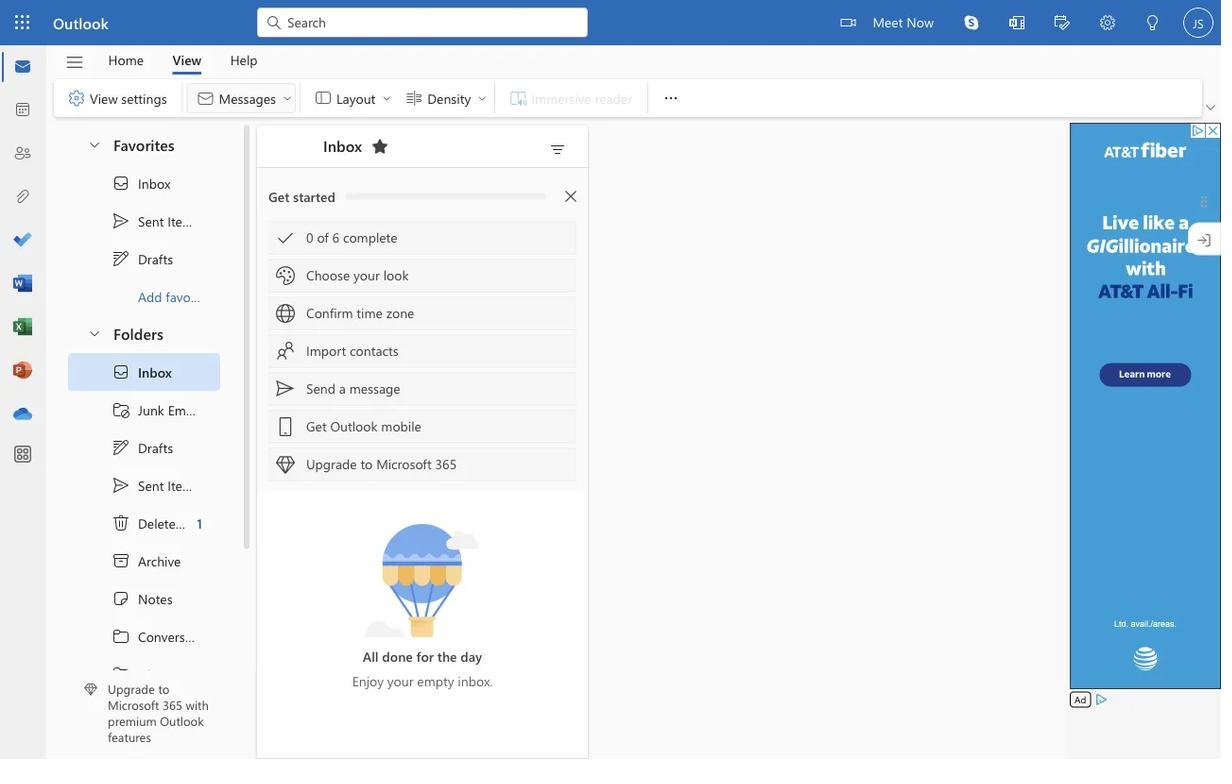 Task type: locate. For each thing, give the bounding box(es) containing it.
confirm
[[306, 304, 353, 322]]

1 vertical spatial 
[[112, 439, 130, 458]]

 tree item
[[68, 240, 220, 278], [68, 429, 220, 467]]

archive
[[138, 553, 181, 570]]

 button inside favorites tree item
[[78, 127, 110, 162]]

add favorite
[[138, 288, 210, 306]]

1  tree item from the top
[[68, 202, 220, 240]]

365 inside message list section
[[435, 456, 457, 473]]

outlook inside message list section
[[330, 418, 378, 435]]

upgrade for upgrade to microsoft 365
[[306, 456, 357, 473]]

1  drafts from the top
[[112, 250, 173, 268]]

 density 
[[405, 89, 488, 108]]

365 for upgrade to microsoft 365
[[435, 456, 457, 473]]

2  drafts from the top
[[112, 439, 173, 458]]

drafts inside favorites tree
[[138, 250, 173, 268]]

1  tree item from the top
[[68, 164, 220, 202]]

2  inbox from the top
[[112, 363, 172, 382]]

1 vertical spatial sent
[[138, 477, 164, 495]]


[[112, 628, 130, 647], [112, 665, 130, 684]]

0 vertical spatial  tree item
[[68, 164, 220, 202]]

meet now
[[873, 13, 934, 30]]

1 vertical spatial 365
[[163, 697, 182, 714]]

0 horizontal spatial upgrade
[[108, 681, 155, 698]]

1 vertical spatial drafts
[[138, 439, 173, 457]]

2  tree item from the top
[[68, 656, 220, 694]]


[[1010, 15, 1025, 30]]

2 sent from the top
[[138, 477, 164, 495]]

inbox inside "tree"
[[138, 364, 172, 381]]

inbox.
[[458, 673, 493, 690]]

contacts
[[350, 342, 399, 360]]

inbox heading
[[299, 126, 395, 167]]

get left started
[[268, 188, 289, 205]]

 button down the 
[[78, 127, 110, 162]]

 button inside folders tree item
[[78, 316, 110, 351]]

 inside favorites tree
[[112, 250, 130, 268]]

outlook down send a message
[[330, 418, 378, 435]]

1  tree item from the top
[[68, 240, 220, 278]]

1 vertical spatial  tree item
[[68, 429, 220, 467]]

 button for folders
[[78, 316, 110, 351]]

sent inside favorites tree
[[138, 212, 164, 230]]

1 vertical spatial microsoft
[[108, 697, 159, 714]]

confirm time zone
[[306, 304, 414, 322]]

outlook
[[53, 12, 109, 33], [330, 418, 378, 435], [160, 713, 204, 730]]

drafts up add
[[138, 250, 173, 268]]

0 vertical spatial sent
[[138, 212, 164, 230]]

drafts
[[138, 250, 173, 268], [138, 439, 173, 457]]

1 vertical spatial to
[[158, 681, 169, 698]]

0 vertical spatial to
[[361, 456, 373, 473]]

 left 
[[381, 93, 393, 104]]

view up 
[[173, 51, 202, 69]]

inbox up  junk email
[[138, 364, 172, 381]]

 button
[[543, 136, 573, 163]]

sent
[[138, 212, 164, 230], [138, 477, 164, 495]]

inbox inside favorites tree
[[138, 175, 170, 192]]

1  sent items from the top
[[112, 212, 199, 231]]

1  from the top
[[112, 212, 130, 231]]

2 horizontal spatial outlook
[[330, 418, 378, 435]]


[[112, 514, 130, 533]]

0 horizontal spatial view
[[90, 89, 118, 107]]

powerpoint image
[[13, 362, 32, 381]]

365
[[435, 456, 457, 473], [163, 697, 182, 714]]

 drafts inside "tree"
[[112, 439, 173, 458]]

1 horizontal spatial 365
[[435, 456, 457, 473]]

your inside all done for the day enjoy your empty inbox.
[[387, 673, 414, 690]]

1 horizontal spatial get
[[306, 418, 327, 435]]

1  from the top
[[112, 628, 130, 647]]

 left favorites at the top left of page
[[87, 137, 102, 152]]

drafts down  junk email
[[138, 439, 173, 457]]

upgrade inside message list section
[[306, 456, 357, 473]]

 search field
[[257, 0, 588, 43]]

upgrade for upgrade to microsoft 365 with premium outlook features
[[108, 681, 155, 698]]

1 vertical spatial  tree item
[[68, 354, 220, 391]]

zone
[[386, 304, 414, 322]]

microsoft down  files
[[108, 697, 159, 714]]

1 horizontal spatial to
[[361, 456, 373, 473]]

density
[[428, 89, 471, 107]]

2  from the top
[[112, 439, 130, 458]]

microsoft down mobile
[[376, 456, 432, 473]]

2  tree item from the top
[[68, 354, 220, 391]]

notes
[[138, 591, 173, 608]]

 tree item
[[68, 164, 220, 202], [68, 354, 220, 391]]

your down done
[[387, 673, 414, 690]]

 button left folders
[[78, 316, 110, 351]]

1 vertical spatial outlook
[[330, 418, 378, 435]]

 tree item up 'premium'
[[68, 656, 220, 694]]

0 vertical spatial  sent items
[[112, 212, 199, 231]]

0 vertical spatial  button
[[78, 127, 110, 162]]

inbox down favorites tree item
[[138, 175, 170, 192]]

inbox left  button
[[323, 135, 362, 156]]

1  inbox from the top
[[112, 174, 170, 193]]

get for get outlook mobile
[[306, 418, 327, 435]]

 drafts for 
[[112, 250, 173, 268]]

inbox
[[323, 135, 362, 156], [138, 175, 170, 192], [138, 364, 172, 381]]

upgrade to microsoft 365
[[306, 456, 457, 473]]

items up 1
[[168, 477, 199, 495]]

 up "add favorite" tree item
[[112, 212, 130, 231]]

2  button from the top
[[78, 316, 110, 351]]

application containing outlook
[[0, 0, 1221, 760]]

the
[[437, 648, 457, 665]]

files image
[[13, 188, 32, 207]]


[[265, 13, 284, 32]]

to left the with
[[158, 681, 169, 698]]

 left folders
[[87, 326, 102, 341]]

0 vertical spatial view
[[173, 51, 202, 69]]

 tree item down junk
[[68, 429, 220, 467]]


[[565, 191, 577, 202]]

 inside "tree"
[[112, 439, 130, 458]]

0 vertical spatial drafts
[[138, 250, 173, 268]]

1 horizontal spatial view
[[173, 51, 202, 69]]

 down 
[[112, 628, 130, 647]]

1 vertical spatial 
[[112, 476, 130, 495]]

 drafts down the  tree item
[[112, 439, 173, 458]]

view right the 
[[90, 89, 118, 107]]


[[841, 15, 856, 30]]

microsoft for upgrade to microsoft 365 with premium outlook features
[[108, 697, 159, 714]]

 button
[[56, 46, 94, 78]]

 tree item down favorites at the top left of page
[[68, 164, 220, 202]]

0 vertical spatial  inbox
[[112, 174, 170, 193]]

to for upgrade to microsoft 365 with premium outlook features
[[158, 681, 169, 698]]

2  from the top
[[112, 476, 130, 495]]

2 vertical spatial inbox
[[138, 364, 172, 381]]

0 horizontal spatial microsoft
[[108, 697, 159, 714]]

 down 
[[112, 439, 130, 458]]

 inside favorites tree item
[[87, 137, 102, 152]]

 down favorites tree item
[[112, 174, 130, 193]]

0 horizontal spatial your
[[354, 267, 380, 284]]

items right deleted
[[187, 515, 219, 532]]

1 vertical spatial get
[[306, 418, 327, 435]]

 inside favorites tree
[[112, 212, 130, 231]]

0 vertical spatial  drafts
[[112, 250, 173, 268]]

 for  files
[[112, 665, 130, 684]]

 inbox down folders tree item
[[112, 363, 172, 382]]

 drafts inside favorites tree
[[112, 250, 173, 268]]

 inside  layout 
[[381, 93, 393, 104]]

upgrade to microsoft 365 with premium outlook features
[[108, 681, 209, 746]]

 inside  density 
[[477, 93, 488, 104]]

to inside message list section
[[361, 456, 373, 473]]

0 vertical spatial microsoft
[[376, 456, 432, 473]]

 inside  messages 
[[282, 93, 293, 104]]

1 horizontal spatial microsoft
[[376, 456, 432, 473]]

sent inside "tree"
[[138, 477, 164, 495]]

 tree item up add
[[68, 240, 220, 278]]

look
[[383, 267, 409, 284]]

0 vertical spatial items
[[168, 212, 199, 230]]

outlook up "" button
[[53, 12, 109, 33]]

0 vertical spatial 
[[112, 628, 130, 647]]

upgrade right 
[[306, 456, 357, 473]]

 tree item up deleted
[[68, 467, 220, 505]]

1 vertical spatial  inbox
[[112, 363, 172, 382]]

0 vertical spatial outlook
[[53, 12, 109, 33]]

Search for email, meetings, files and more. field
[[285, 12, 577, 31]]

microsoft inside message list section
[[376, 456, 432, 473]]

tab list
[[94, 45, 272, 75]]

to down get outlook mobile
[[361, 456, 373, 473]]


[[112, 552, 130, 571]]

2  from the top
[[112, 665, 130, 684]]

 tree item
[[68, 505, 220, 543]]

2  tree item from the top
[[68, 429, 220, 467]]

 layout 
[[314, 89, 393, 108]]

1 drafts from the top
[[138, 250, 173, 268]]

your left look
[[354, 267, 380, 284]]

0 vertical spatial 
[[112, 174, 130, 193]]

1 vertical spatial your
[[387, 673, 414, 690]]

0 horizontal spatial to
[[158, 681, 169, 698]]

items up favorite
[[168, 212, 199, 230]]

 left 
[[282, 93, 293, 104]]

day
[[461, 648, 482, 665]]

your
[[354, 267, 380, 284], [387, 673, 414, 690]]

message
[[349, 380, 400, 397]]

layout
[[337, 89, 376, 107]]


[[112, 212, 130, 231], [112, 476, 130, 495]]

favorites
[[113, 134, 174, 154]]

0 vertical spatial 
[[112, 212, 130, 231]]

 left files
[[112, 665, 130, 684]]

outlook link
[[53, 0, 109, 45]]

mobile
[[381, 418, 422, 435]]

 tree item
[[68, 618, 220, 656], [68, 656, 220, 694]]


[[405, 89, 424, 108]]

 tree item up junk
[[68, 354, 220, 391]]

0 horizontal spatial 365
[[163, 697, 182, 714]]

to inside upgrade to microsoft 365 with premium outlook features
[[158, 681, 169, 698]]

 inbox down favorites tree item
[[112, 174, 170, 193]]

add
[[138, 288, 162, 306]]

1 vertical spatial inbox
[[138, 175, 170, 192]]

ad
[[1075, 694, 1086, 707]]

microsoft for upgrade to microsoft 365
[[376, 456, 432, 473]]

left-rail-appbar navigation
[[4, 45, 42, 437]]

inbox inside inbox 
[[323, 135, 362, 156]]

 inbox for 2nd  tree item from the bottom
[[112, 174, 170, 193]]

drafts for 
[[138, 439, 173, 457]]

send a message
[[306, 380, 400, 397]]

upgrade
[[306, 456, 357, 473], [108, 681, 155, 698]]

get
[[268, 188, 289, 205], [306, 418, 327, 435]]

upgrade up 'premium'
[[108, 681, 155, 698]]

 tree item up "add favorite" tree item
[[68, 202, 220, 240]]

0 vertical spatial  tree item
[[68, 202, 220, 240]]

upgrade inside upgrade to microsoft 365 with premium outlook features
[[108, 681, 155, 698]]

 tree item
[[68, 202, 220, 240], [68, 467, 220, 505]]

0 vertical spatial 365
[[435, 456, 457, 473]]

view
[[173, 51, 202, 69], [90, 89, 118, 107]]

1 vertical spatial upgrade
[[108, 681, 155, 698]]

all done for the day enjoy your empty inbox.
[[352, 648, 493, 690]]

1 vertical spatial  tree item
[[68, 467, 220, 505]]

1 vertical spatial  sent items
[[112, 476, 199, 495]]

1 horizontal spatial upgrade
[[306, 456, 357, 473]]

 inbox inside "tree"
[[112, 363, 172, 382]]

to for upgrade to microsoft 365
[[361, 456, 373, 473]]

 drafts up "add favorite" tree item
[[112, 250, 173, 268]]

2 vertical spatial items
[[187, 515, 219, 532]]

inbox 
[[323, 135, 389, 156]]

outlook right 'premium'
[[160, 713, 204, 730]]

 inbox
[[112, 174, 170, 193], [112, 363, 172, 382]]

0 horizontal spatial get
[[268, 188, 289, 205]]

 button
[[78, 127, 110, 162], [78, 316, 110, 351]]

 sent items inside favorites tree
[[112, 212, 199, 231]]

 right density
[[477, 93, 488, 104]]

1 vertical spatial 
[[112, 665, 130, 684]]

 up 
[[112, 363, 130, 382]]

get right 
[[306, 418, 327, 435]]

1  from the top
[[112, 174, 130, 193]]

home button
[[94, 45, 158, 75]]

0 vertical spatial  tree item
[[68, 240, 220, 278]]

2  from the top
[[112, 363, 130, 382]]

0 vertical spatial get
[[268, 188, 289, 205]]

microsoft
[[376, 456, 432, 473], [108, 697, 159, 714]]

 sent items up deleted
[[112, 476, 199, 495]]

tree
[[68, 354, 220, 732]]

1 vertical spatial  button
[[78, 316, 110, 351]]

 tree item down  notes
[[68, 618, 220, 656]]

1 sent from the top
[[138, 212, 164, 230]]

0 vertical spatial upgrade
[[306, 456, 357, 473]]

1 vertical spatial 
[[112, 363, 130, 382]]

import contacts
[[306, 342, 399, 360]]


[[276, 456, 295, 475]]

 inbox inside favorites tree
[[112, 174, 170, 193]]

people image
[[13, 145, 32, 164]]

 archive
[[112, 552, 181, 571]]

 drafts
[[112, 250, 173, 268], [112, 439, 173, 458]]

 up the 
[[112, 476, 130, 495]]

sent up  tree item at left bottom
[[138, 477, 164, 495]]

microsoft inside upgrade to microsoft 365 with premium outlook features
[[108, 697, 159, 714]]

2  sent items from the top
[[112, 476, 199, 495]]

 sent items
[[112, 212, 199, 231], [112, 476, 199, 495]]

view inside button
[[173, 51, 202, 69]]

items
[[168, 212, 199, 230], [168, 477, 199, 495], [187, 515, 219, 532]]

settings
[[121, 89, 167, 107]]

1  button from the top
[[78, 127, 110, 162]]

365 for upgrade to microsoft 365 with premium outlook features
[[163, 697, 182, 714]]

2 vertical spatial outlook
[[160, 713, 204, 730]]

 sent items up add
[[112, 212, 199, 231]]

2 drafts from the top
[[138, 439, 173, 457]]

1 vertical spatial  drafts
[[112, 439, 173, 458]]


[[1146, 15, 1161, 30]]

365 inside upgrade to microsoft 365 with premium outlook features
[[163, 697, 182, 714]]

1 horizontal spatial outlook
[[160, 713, 204, 730]]


[[196, 89, 215, 108]]

for
[[417, 648, 434, 665]]

sent up add
[[138, 212, 164, 230]]

1 horizontal spatial your
[[387, 673, 414, 690]]

application
[[0, 0, 1221, 760]]

0 horizontal spatial outlook
[[53, 12, 109, 33]]

1 vertical spatial view
[[90, 89, 118, 107]]

 sent items inside "tree"
[[112, 476, 199, 495]]

1  from the top
[[112, 250, 130, 268]]

tab list containing home
[[94, 45, 272, 75]]

0 vertical spatial inbox
[[323, 135, 362, 156]]

0 vertical spatial 
[[112, 250, 130, 268]]

 for 
[[112, 439, 130, 458]]

 up "add favorite" tree item
[[112, 250, 130, 268]]



Task type: vqa. For each thing, say whether or not it's contained in the screenshot.


Task type: describe. For each thing, give the bounding box(es) containing it.
 for 
[[381, 93, 393, 104]]

 button
[[1131, 0, 1176, 48]]

 tree item
[[68, 580, 220, 618]]

a
[[339, 380, 346, 397]]


[[276, 229, 295, 248]]

message list section
[[257, 121, 588, 759]]

all
[[363, 648, 379, 665]]

started
[[293, 188, 336, 205]]

empty
[[417, 673, 454, 690]]


[[276, 304, 295, 323]]

choose
[[306, 267, 350, 284]]


[[314, 89, 333, 108]]

 drafts for 
[[112, 439, 173, 458]]


[[662, 89, 681, 108]]

email
[[168, 402, 199, 419]]

enjoy
[[352, 673, 384, 690]]

drafts for 
[[138, 250, 173, 268]]

 button
[[994, 0, 1040, 48]]

 button
[[1085, 0, 1131, 48]]

onedrive image
[[13, 406, 32, 424]]

favorite
[[166, 288, 210, 306]]

items inside favorites tree
[[168, 212, 199, 230]]

 files
[[112, 665, 163, 684]]

 inside favorites tree
[[112, 174, 130, 193]]

0 of 6 complete
[[306, 229, 398, 246]]

features
[[108, 729, 151, 746]]

set your advertising preferences image
[[1094, 693, 1109, 708]]

more apps image
[[13, 446, 32, 465]]

2  tree item from the top
[[68, 467, 220, 505]]

 tree item for 
[[68, 240, 220, 278]]


[[276, 380, 295, 399]]

premium
[[108, 713, 157, 730]]

 button
[[1202, 98, 1219, 117]]

1 vertical spatial items
[[168, 477, 199, 495]]

time
[[357, 304, 383, 322]]

outlook inside upgrade to microsoft 365 with premium outlook features
[[160, 713, 204, 730]]

view button
[[158, 45, 216, 75]]

deleted
[[138, 515, 183, 532]]

inbox for 2nd  tree item from the bottom
[[138, 175, 170, 192]]


[[276, 342, 295, 361]]

files
[[138, 666, 163, 684]]

get outlook mobile
[[306, 418, 422, 435]]

items inside ' deleted items'
[[187, 515, 219, 532]]

 notes
[[112, 590, 173, 609]]

junk
[[138, 402, 164, 419]]

get for get started
[[268, 188, 289, 205]]

folders
[[113, 323, 163, 343]]

1  tree item from the top
[[68, 618, 220, 656]]

1
[[197, 515, 202, 532]]

 button
[[1040, 0, 1085, 48]]

outlook banner
[[0, 0, 1221, 48]]


[[964, 15, 979, 30]]


[[276, 267, 295, 285]]

favorites tree
[[68, 119, 220, 316]]

inbox for first  tree item from the bottom of the page
[[138, 364, 172, 381]]

js image
[[1183, 8, 1214, 38]]

import
[[306, 342, 346, 360]]

choose your look
[[306, 267, 409, 284]]

6
[[332, 229, 339, 246]]

favorites tree item
[[68, 127, 220, 164]]

now
[[907, 13, 934, 30]]

 tree item for 
[[68, 429, 220, 467]]

messages
[[219, 89, 276, 107]]

 button
[[365, 131, 395, 162]]

 junk email
[[112, 401, 199, 420]]

tree containing 
[[68, 354, 220, 732]]

with
[[186, 697, 209, 714]]

meet
[[873, 13, 903, 30]]


[[67, 89, 86, 108]]

word image
[[13, 275, 32, 294]]

add favorite tree item
[[68, 278, 220, 316]]

 inbox for first  tree item from the bottom of the page
[[112, 363, 172, 382]]

get started
[[268, 188, 336, 205]]


[[1055, 15, 1070, 30]]

 for 
[[477, 93, 488, 104]]

 for 
[[112, 628, 130, 647]]

excel image
[[13, 319, 32, 337]]

0 vertical spatial your
[[354, 267, 380, 284]]


[[112, 401, 130, 420]]

 for 
[[282, 93, 293, 104]]

 inside folders tree item
[[87, 326, 102, 341]]

 for 
[[112, 250, 130, 268]]

calendar image
[[13, 101, 32, 120]]

outlook inside outlook banner
[[53, 12, 109, 33]]

 tree item
[[68, 543, 220, 580]]

 button
[[556, 181, 586, 212]]


[[1100, 15, 1115, 30]]

of
[[317, 229, 329, 246]]

 button for favorites
[[78, 127, 110, 162]]

help
[[230, 51, 258, 69]]

 messages 
[[196, 89, 293, 108]]


[[371, 137, 389, 156]]

mail image
[[13, 58, 32, 77]]

layout group
[[304, 79, 491, 113]]

view inside  view settings
[[90, 89, 118, 107]]

folders tree item
[[68, 316, 220, 354]]

 inside "tree"
[[112, 476, 130, 495]]

done
[[382, 648, 413, 665]]

0
[[306, 229, 313, 246]]

send
[[306, 380, 336, 397]]

 deleted items
[[112, 514, 219, 533]]

 view settings
[[67, 89, 167, 108]]


[[548, 141, 567, 160]]

to do image
[[13, 232, 32, 250]]

 tree item
[[68, 391, 220, 429]]


[[65, 52, 85, 72]]


[[112, 590, 130, 609]]

premium features image
[[84, 684, 97, 697]]


[[1206, 103, 1216, 112]]


[[276, 418, 295, 437]]

help button
[[216, 45, 272, 75]]

 button
[[949, 0, 994, 45]]



